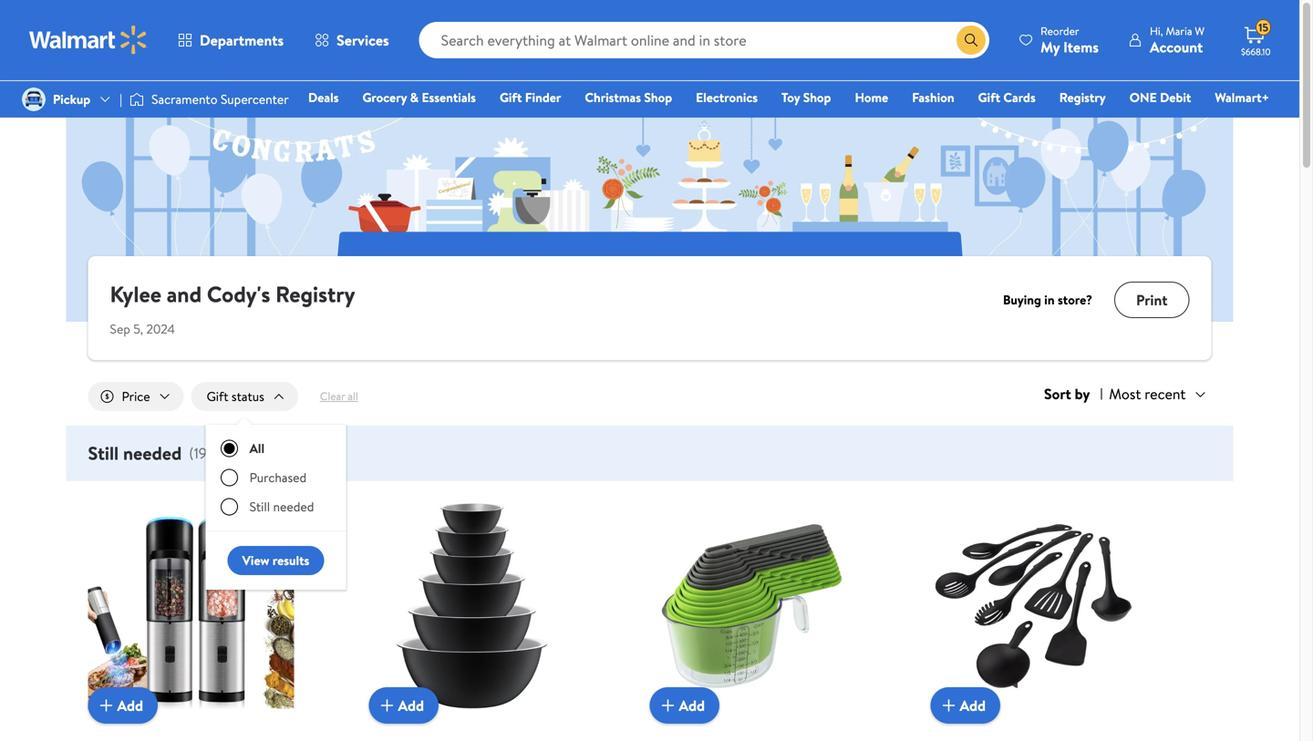 Task type: locate. For each thing, give the bounding box(es) containing it.
still down price dropdown button on the bottom of the page
[[88, 440, 119, 466]]

gift status button
[[191, 382, 298, 411]]

search icon image
[[964, 33, 978, 47]]

price button
[[88, 382, 184, 411]]

all
[[348, 389, 358, 404]]

most recent
[[1109, 384, 1186, 404]]

2 add from the left
[[398, 696, 424, 716]]

1 add to cart image from the left
[[95, 695, 117, 717]]

add for "add to cart" icon related to tinana mixing bowls set: 6 piece stainless steel mixing bowls, metal nesting storage bowls for kitchen, size 8, 5, 4, 3, 1.5, 0.75 qt, great for prep, baking, serving-black 'image'
[[398, 696, 424, 716]]

2 horizontal spatial gift
[[978, 88, 1000, 106]]

still right "still needed" radio
[[249, 498, 270, 516]]

view results
[[242, 552, 309, 570]]

0 horizontal spatial gift
[[207, 388, 228, 405]]

registry down items
[[1059, 88, 1106, 106]]

results
[[272, 552, 309, 570]]

Walmart Site-Wide search field
[[419, 22, 989, 58]]

reorder my items
[[1040, 23, 1099, 57]]

0 horizontal spatial still
[[88, 440, 119, 466]]

walmart+
[[1215, 88, 1269, 106]]

4 add to cart image from the left
[[938, 695, 960, 717]]

add for "add to cart" icon related to prep solutions 15 piece magnetic measuring set image
[[679, 696, 705, 716]]

gift
[[500, 88, 522, 106], [978, 88, 1000, 106], [207, 388, 228, 405]]

1 horizontal spatial shop
[[803, 88, 831, 106]]

gift left status
[[207, 388, 228, 405]]

registry
[[1059, 88, 1106, 106], [276, 279, 355, 310]]

buying
[[1003, 291, 1041, 309]]

toy shop link
[[773, 88, 839, 107]]

view
[[242, 552, 269, 570]]

0 vertical spatial still
[[88, 440, 119, 466]]

maria
[[1166, 23, 1192, 39]]

)
[[206, 443, 211, 463]]

1 horizontal spatial still
[[249, 498, 270, 516]]

add group
[[88, 503, 347, 741], [369, 503, 628, 741], [650, 503, 909, 741], [931, 503, 1190, 741]]

0 vertical spatial needed
[[123, 440, 182, 466]]

1 horizontal spatial gift
[[500, 88, 522, 106]]

services
[[337, 30, 389, 50]]

0 horizontal spatial needed
[[123, 440, 182, 466]]

1 horizontal spatial registry
[[1059, 88, 1106, 106]]

3 add from the left
[[679, 696, 705, 716]]

store?
[[1058, 291, 1092, 309]]

gift finder
[[500, 88, 561, 106]]

registry inside registry link
[[1059, 88, 1106, 106]]

4 add button from the left
[[931, 688, 1000, 724]]

registry right cody's
[[276, 279, 355, 310]]

registry link
[[1051, 88, 1114, 107]]

gift left 'finder'
[[500, 88, 522, 106]]

5,
[[133, 320, 143, 338]]

add to cart image for prep solutions 15 piece magnetic measuring set image
[[657, 695, 679, 717]]

pickup
[[53, 90, 90, 108]]

0 horizontal spatial registry
[[276, 279, 355, 310]]

needed down purchased on the bottom left
[[273, 498, 314, 516]]

essentials
[[422, 88, 476, 106]]

supercenter
[[221, 90, 289, 108]]

recent
[[1145, 384, 1186, 404]]

2 add to cart image from the left
[[376, 695, 398, 717]]

w
[[1195, 23, 1205, 39]]

1 horizontal spatial needed
[[273, 498, 314, 516]]

1 vertical spatial needed
[[273, 498, 314, 516]]

2 shop from the left
[[803, 88, 831, 106]]

one debit
[[1130, 88, 1191, 106]]

shop for christmas shop
[[644, 88, 672, 106]]

still
[[88, 440, 119, 466], [249, 498, 270, 516]]

4 add from the left
[[960, 696, 986, 716]]

items
[[1063, 37, 1099, 57]]

grocery & essentials
[[362, 88, 476, 106]]

sort
[[1044, 384, 1071, 404]]

3 add button from the left
[[650, 688, 720, 724]]

needed left (
[[123, 440, 182, 466]]

shop
[[644, 88, 672, 106], [803, 88, 831, 106]]

add to cart image
[[95, 695, 117, 717], [376, 695, 398, 717], [657, 695, 679, 717], [938, 695, 960, 717]]

electronics link
[[688, 88, 766, 107]]

1 add button from the left
[[88, 688, 158, 724]]

needed
[[123, 440, 182, 466], [273, 498, 314, 516]]

gift inside dropdown button
[[207, 388, 228, 405]]

one
[[1130, 88, 1157, 106]]

sacramento supercenter
[[151, 90, 289, 108]]

tinana mixing bowls set: 6 piece stainless steel mixing bowls, metal nesting storage bowls for kitchen, size 8, 5, 4, 3, 1.5, 0.75 qt, great for prep, baking, serving-black image
[[369, 503, 575, 709]]

and
[[167, 279, 202, 310]]

0 vertical spatial registry
[[1059, 88, 1106, 106]]

add button
[[88, 688, 158, 724], [369, 688, 439, 724], [650, 688, 720, 724], [931, 688, 1000, 724]]

1 add from the left
[[117, 696, 143, 716]]

status
[[232, 388, 264, 405]]

my
[[1040, 37, 1060, 57]]

 image
[[130, 90, 144, 109]]

1 shop from the left
[[644, 88, 672, 106]]

1 vertical spatial registry
[[276, 279, 355, 310]]

1 vertical spatial still
[[249, 498, 270, 516]]

still for still needed ( 19 )
[[88, 440, 119, 466]]

2 add button from the left
[[369, 688, 439, 724]]

shop right 'toy'
[[803, 88, 831, 106]]

gift inside "link"
[[978, 88, 1000, 106]]

 image
[[22, 88, 46, 111]]

prep solutions 15 piece magnetic measuring set image
[[650, 503, 856, 709]]

all
[[249, 440, 264, 457]]

still for still needed
[[249, 498, 270, 516]]

add
[[117, 696, 143, 716], [398, 696, 424, 716], [679, 696, 705, 716], [960, 696, 986, 716]]

cocobela 2 pack electric salt and pepper grinder set battery operated auto mill, stainless steel automatic shaker with light,one hand automatic operation,black image
[[88, 503, 294, 709]]

hi,
[[1150, 23, 1163, 39]]

services button
[[299, 18, 405, 62]]

still needed ( 19 )
[[88, 440, 211, 466]]

add button for tinana mixing bowls set: 6 piece stainless steel mixing bowls, metal nesting storage bowls for kitchen, size 8, 5, 4, 3, 1.5, 0.75 qt, great for prep, baking, serving-black 'image'
[[369, 688, 439, 724]]

print
[[1136, 290, 1168, 310]]

15
[[1259, 20, 1268, 35]]

view results button
[[228, 546, 324, 576]]

gift left the cards on the right
[[978, 88, 1000, 106]]

shop right christmas
[[644, 88, 672, 106]]

add to cart image for tinana mixing bowls set: 6 piece stainless steel mixing bowls, metal nesting storage bowls for kitchen, size 8, 5, 4, 3, 1.5, 0.75 qt, great for prep, baking, serving-black 'image'
[[376, 695, 398, 717]]

shop for toy shop
[[803, 88, 831, 106]]

3 add to cart image from the left
[[657, 695, 679, 717]]

price
[[122, 388, 150, 405]]

add button for prep solutions 15 piece magnetic measuring set image
[[650, 688, 720, 724]]

Search search field
[[419, 22, 989, 58]]

purchased
[[249, 469, 307, 487]]

0 horizontal spatial shop
[[644, 88, 672, 106]]

2024
[[146, 320, 175, 338]]

hi, maria w account
[[1150, 23, 1205, 57]]



Task type: vqa. For each thing, say whether or not it's contained in the screenshot.
leftmost a
no



Task type: describe. For each thing, give the bounding box(es) containing it.
kylee
[[110, 279, 161, 310]]

2 add group from the left
[[369, 503, 628, 741]]

reorder
[[1040, 23, 1079, 39]]

grocery & essentials link
[[354, 88, 484, 107]]

most recent button
[[1102, 382, 1211, 406]]

add button for mainstays 8-piece nylon kitchen utensil set with connector ring, black plastic image
[[931, 688, 1000, 724]]

add for cocobela 2 pack electric salt and pepper grinder set battery operated auto mill, stainless steel automatic shaker with light,one hand automatic operation,black image "add to cart" icon
[[117, 696, 143, 716]]

deals link
[[300, 88, 347, 107]]

sort by
[[1044, 384, 1090, 404]]

gift cards
[[978, 88, 1036, 106]]

christmas shop
[[585, 88, 672, 106]]

add to cart image for mainstays 8-piece nylon kitchen utensil set with connector ring, black plastic image
[[938, 695, 960, 717]]

4 add group from the left
[[931, 503, 1190, 741]]

finder
[[525, 88, 561, 106]]

cards
[[1003, 88, 1036, 106]]

needed for still needed ( 19 )
[[123, 440, 182, 466]]

Still needed radio
[[220, 498, 239, 516]]

debit
[[1160, 88, 1191, 106]]

walmart image
[[29, 26, 148, 55]]

gift for gift finder
[[500, 88, 522, 106]]

deals
[[308, 88, 339, 106]]

1 add group from the left
[[88, 503, 347, 741]]

(
[[189, 443, 194, 463]]

clear
[[320, 389, 345, 404]]

still needed
[[249, 498, 314, 516]]

home link
[[847, 88, 897, 107]]

add button for cocobela 2 pack electric salt and pepper grinder set battery operated auto mill, stainless steel automatic shaker with light,one hand automatic operation,black image
[[88, 688, 158, 724]]

kylee and cody's registry
[[110, 279, 355, 310]]

gift finder link
[[491, 88, 569, 107]]

gift cards link
[[970, 88, 1044, 107]]

electronics
[[696, 88, 758, 106]]

departments
[[200, 30, 284, 50]]

by
[[1075, 384, 1090, 404]]

All radio
[[220, 440, 239, 458]]

gift status
[[207, 388, 264, 405]]

add to cart image for cocobela 2 pack electric salt and pepper grinder set battery operated auto mill, stainless steel automatic shaker with light,one hand automatic operation,black image
[[95, 695, 117, 717]]

sacramento
[[151, 90, 218, 108]]

3 add group from the left
[[650, 503, 909, 741]]

clear all button
[[305, 382, 373, 411]]

add for "add to cart" icon for mainstays 8-piece nylon kitchen utensil set with connector ring, black plastic image
[[960, 696, 986, 716]]

&
[[410, 88, 419, 106]]

in
[[1044, 291, 1055, 309]]

19
[[194, 443, 206, 463]]

Purchased radio
[[220, 469, 239, 487]]

most
[[1109, 384, 1141, 404]]

christmas
[[585, 88, 641, 106]]

fashion link
[[904, 88, 963, 107]]

buying in store?
[[1003, 291, 1092, 309]]

toy
[[781, 88, 800, 106]]

account
[[1150, 37, 1203, 57]]

needed for still needed
[[273, 498, 314, 516]]

gift for gift cards
[[978, 88, 1000, 106]]

christmas shop link
[[577, 88, 680, 107]]

one debit link
[[1121, 88, 1199, 107]]

clear all
[[320, 389, 358, 404]]

print link
[[1114, 282, 1190, 318]]

walmart+ link
[[1207, 88, 1277, 107]]

sep
[[110, 320, 130, 338]]

departments button
[[162, 18, 299, 62]]

gift for gift status
[[207, 388, 228, 405]]

|
[[120, 90, 122, 108]]

home
[[855, 88, 888, 106]]

grocery
[[362, 88, 407, 106]]

toy shop
[[781, 88, 831, 106]]

sep 5, 2024
[[110, 320, 175, 338]]

fashion
[[912, 88, 954, 106]]

cody's
[[207, 279, 270, 310]]

$668.10
[[1241, 46, 1271, 58]]

mainstays 8-piece nylon kitchen utensil set with connector ring, black plastic image
[[931, 503, 1137, 709]]



